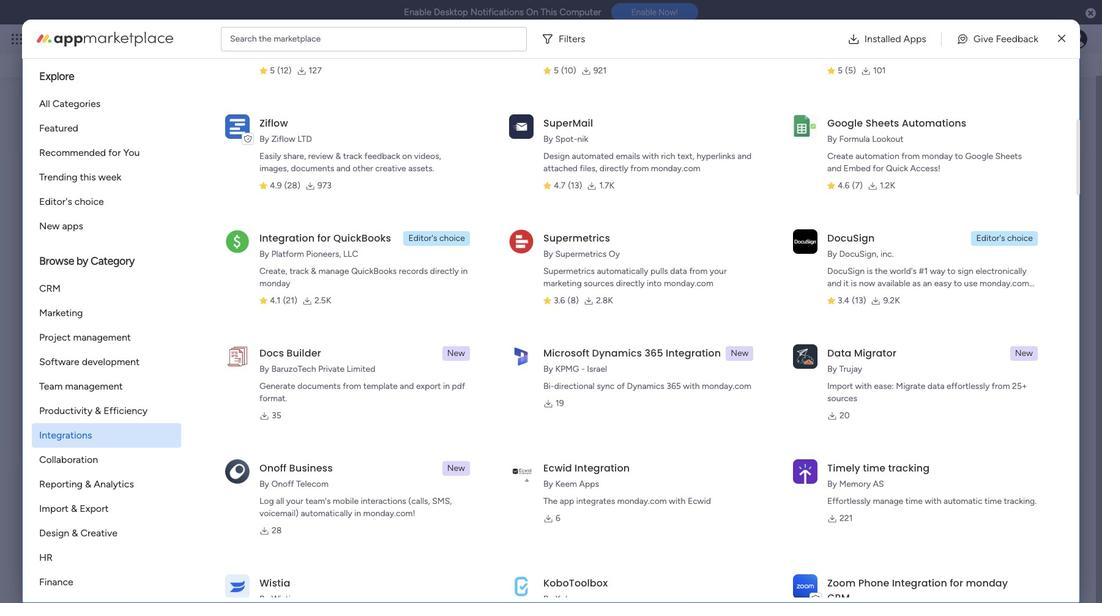 Task type: describe. For each thing, give the bounding box(es) containing it.
1 horizontal spatial ecwid
[[688, 496, 711, 507]]

wistia
[[259, 576, 290, 591]]

and inside the with teleboost, you can send and receive telegram messages directly from monday.com.
[[942, 36, 956, 47]]

your inside log all your team's mobile interactions (calls, sms, voicemail) automatically in monday.com!
[[286, 496, 303, 507]]

teleboost,
[[848, 36, 887, 47]]

inspired
[[941, 274, 976, 285]]

& down my workspaces
[[85, 479, 91, 490]]

3.6
[[554, 296, 565, 306]]

automatically inside log all your team's mobile interactions (calls, sms, voicemail) automatically in monday.com!
[[301, 509, 352, 519]]

by inside supermetrics by supermetrics oy
[[543, 249, 553, 259]]

sheets inside create automation from monday to google sheets and embed for quick access!
[[995, 151, 1022, 162]]

with
[[827, 36, 846, 47]]

with inside import with ease: migrate data effortlessly from 25+ sources
[[855, 381, 872, 392]]

0 vertical spatial ziflow
[[259, 116, 288, 130]]

app logo image for effortlessly manage time with automatic time tracking.
[[793, 459, 818, 484]]

5 for 5 (5)
[[838, 65, 843, 76]]

management right by at left top
[[91, 246, 141, 256]]

(12)
[[277, 65, 292, 76]]

kpmg
[[555, 364, 579, 375]]

trujay
[[839, 364, 862, 375]]

app logo image for docusign is the world's #1 way to sign electronically and it is now available as an easy to use monday.com app
[[793, 229, 818, 254]]

28
[[272, 526, 282, 536]]

& down workspace image
[[72, 527, 78, 539]]

add to favorites image for marketing plan
[[419, 226, 431, 238]]

1 horizontal spatial is
[[867, 266, 873, 277]]

quickly access your recent boards, inbox and workspaces
[[24, 54, 279, 66]]

app logo image for log all your team's mobile interactions (calls, sms, voicemail) automatically in monday.com!
[[225, 459, 250, 484]]

directly inside supermetrics automatically pulls data from your marketing sources directly into monday.com
[[616, 278, 645, 289]]

mann
[[118, 335, 141, 346]]

app inside docusign is the world's #1 way to sign electronically and it is now available as an easy to use monday.com app
[[827, 291, 842, 301]]

you
[[123, 147, 140, 158]]

monday inside create automation from monday to google sheets and embed for quick access!
[[922, 151, 953, 162]]

your inside supermetrics automatically pulls data from your marketing sources directly into monday.com
[[710, 266, 727, 277]]

teammates
[[181, 396, 230, 408]]

design & creative
[[39, 527, 117, 539]]

management up development at the bottom left of the page
[[73, 332, 131, 343]]

automatically inside supermetrics automatically pulls data from your marketing sources directly into monday.com
[[597, 266, 648, 277]]

new for microsoft dynamics 365 integration
[[731, 348, 749, 359]]

integration up platform
[[259, 231, 315, 245]]

integrate
[[543, 36, 579, 47]]

finance
[[39, 576, 73, 588]]

0 horizontal spatial choice
[[75, 196, 104, 207]]

apps marketplace image
[[37, 32, 173, 46]]

create for service
[[259, 36, 285, 47]]

import with ease: migrate data effortlessly from 25+ sources
[[827, 381, 1027, 404]]

close recently visited image
[[39, 102, 54, 116]]

app logo image left zoom
[[793, 574, 818, 599]]

app logo image left wistia
[[225, 574, 250, 599]]

pdf
[[452, 381, 465, 392]]

import for import with ease: migrate data effortlessly from 25+ sources
[[827, 381, 853, 392]]

1 horizontal spatial manage
[[873, 496, 903, 507]]

1 vertical spatial workspaces
[[75, 462, 135, 475]]

explore for explore
[[39, 70, 74, 83]]

learn and get support
[[936, 381, 1021, 392]]

import for import & export
[[39, 503, 69, 515]]

hr
[[39, 552, 53, 564]]

quickly
[[24, 54, 58, 66]]

and inside integrate phoneburner across your work os with a new board view, 2-way sync, click-to-dial, and custom automations.
[[714, 48, 728, 59]]

zoom phone integration for monday crm
[[827, 576, 1008, 603]]

directly inside the with teleboost, you can send and receive telegram messages directly from monday.com.
[[867, 48, 896, 59]]

import & export
[[39, 503, 109, 515]]

close my workspaces image
[[39, 461, 54, 476]]

from inside create and manage your freshservice tickets & service requests from within monday.com
[[328, 48, 346, 59]]

new
[[543, 48, 563, 59]]

supermetrics automatically pulls data from your marketing sources directly into monday.com
[[543, 266, 727, 289]]

(21)
[[283, 296, 297, 306]]

inbox image
[[914, 33, 926, 45]]

across
[[632, 36, 657, 47]]

1 horizontal spatial time
[[905, 496, 923, 507]]

app logo image for generate documents from template and export in pdf format.
[[225, 344, 250, 369]]

get for inspired
[[923, 274, 938, 285]]

app logo image for bi-directional sync of dynamics 365 with monday.com
[[509, 344, 534, 369]]

way inside integrate phoneburner across your work os with a new board view, 2-way sync, click-to-dial, and custom automations.
[[622, 48, 637, 59]]

help center element
[[888, 355, 1072, 404]]

4.7
[[554, 181, 566, 191]]

creative
[[80, 527, 117, 539]]

category
[[91, 255, 135, 268]]

builder
[[287, 346, 321, 360]]

monday.com inside docusign is the world's #1 way to sign electronically and it is now available as an easy to use monday.com app
[[980, 278, 1029, 289]]

app logo image left ziflow by ziflow ltd
[[225, 114, 250, 139]]

0 horizontal spatial editor's choice
[[39, 196, 104, 207]]

1 vertical spatial supermetrics
[[555, 249, 607, 259]]

monday.com inside create and manage your freshservice tickets & service requests from within monday.com
[[374, 48, 424, 59]]

a
[[733, 36, 738, 47]]

reporting
[[39, 479, 83, 490]]

main for marketing plan
[[354, 246, 372, 256]]

docs builder
[[259, 346, 321, 360]]

editor's for docusign
[[976, 233, 1005, 244]]

can
[[906, 36, 919, 47]]

team
[[39, 381, 63, 392]]

feedback inside easily share, review & track feedback on videos, images, documents and other creative assets.
[[364, 151, 400, 162]]

sync
[[597, 381, 615, 392]]

1 vertical spatial dynamics
[[627, 381, 664, 392]]

from inside design automated emails with rich text, hyperlinks and attached files, directly from monday.com
[[631, 163, 649, 174]]

inc.
[[881, 249, 894, 259]]

enable for enable now!
[[631, 7, 657, 17]]

in inside log all your team's mobile interactions (calls, sms, voicemail) automatically in monday.com!
[[354, 509, 361, 519]]

2.5k
[[314, 296, 331, 306]]

telegram
[[988, 36, 1023, 47]]

share,
[[283, 151, 306, 162]]

new for docs builder
[[447, 348, 465, 359]]

1 horizontal spatial work
[[99, 32, 121, 46]]

quick inside button
[[1003, 48, 1029, 60]]

invite
[[132, 396, 156, 408]]

mobile
[[333, 496, 359, 507]]

apps inside button
[[904, 33, 926, 44]]

into
[[647, 278, 662, 289]]

5 (12)
[[270, 65, 292, 76]]

documents inside the generate documents from template and export in pdf format.
[[297, 381, 341, 392]]

software development
[[39, 356, 140, 368]]

921
[[593, 65, 607, 76]]

from inside the generate documents from template and export in pdf format.
[[343, 381, 361, 392]]

and inside docusign is the world's #1 way to sign electronically and it is now available as an easy to use monday.com app
[[827, 278, 842, 289]]

view,
[[590, 48, 611, 59]]

& inside create, track & manage quickbooks records directly in monday
[[311, 266, 316, 277]]

review
[[308, 151, 333, 162]]

0 vertical spatial crm
[[39, 283, 61, 294]]

give for give feedback
[[912, 48, 931, 60]]

by up bi-
[[543, 364, 553, 375]]

google inside 'google sheets automations by formula lookout'
[[827, 116, 863, 130]]

choice for integration for quickbooks
[[439, 233, 465, 244]]

from inside supermetrics automatically pulls data from your marketing sources directly into monday.com
[[689, 266, 708, 277]]

emails
[[616, 151, 640, 162]]

by onoff telecom
[[259, 479, 328, 490]]

track inside easily share, review & track feedback on videos, images, documents and other creative assets.
[[343, 151, 362, 162]]

editor's choice for integration for quickbooks
[[408, 233, 465, 244]]

sync,
[[639, 48, 660, 59]]

collaboration
[[39, 454, 98, 466]]

ecwid inside ecwid integration by keem apps
[[543, 461, 572, 475]]

data migrator
[[827, 346, 896, 360]]

templates
[[975, 234, 1019, 245]]

quickbooks inside create, track & manage quickbooks records directly in monday
[[351, 266, 397, 277]]

in inside create, track & manage quickbooks records directly in monday
[[461, 266, 468, 277]]

0 vertical spatial search
[[230, 33, 257, 44]]

data inside import with ease: migrate data effortlessly from 25+ sources
[[928, 381, 945, 392]]

to-
[[685, 48, 697, 59]]

5 for 5 (12)
[[270, 65, 275, 76]]

1 vertical spatial to
[[947, 266, 956, 277]]

this
[[541, 7, 557, 18]]

0 vertical spatial the
[[259, 33, 272, 44]]

private board image
[[54, 225, 68, 239]]

integration up bi-directional sync of dynamics 365 with monday.com
[[666, 346, 721, 360]]

2 horizontal spatial time
[[985, 496, 1002, 507]]

an
[[923, 278, 932, 289]]

6
[[556, 513, 561, 524]]

& left "efficiency"
[[95, 405, 101, 417]]

supermail by spot-nik
[[543, 116, 593, 144]]

workspace for notes
[[171, 246, 212, 256]]

use
[[964, 278, 978, 289]]

available
[[878, 278, 910, 289]]

35
[[272, 411, 281, 421]]

0 horizontal spatial editor's
[[39, 196, 72, 207]]

and left start
[[233, 396, 249, 408]]

bi-
[[543, 381, 554, 392]]

enable for enable desktop notifications on this computer
[[404, 7, 432, 18]]

and inside help center element
[[960, 381, 974, 392]]

business
[[289, 461, 333, 475]]

public board image
[[257, 225, 271, 239]]

4.6 (7)
[[838, 181, 863, 191]]

monday inside zoom phone integration for monday crm
[[966, 576, 1008, 591]]

the
[[543, 496, 558, 507]]

my
[[56, 462, 72, 475]]

os
[[700, 36, 712, 47]]

within
[[348, 48, 372, 59]]

week
[[98, 171, 121, 183]]

1.7k
[[599, 181, 614, 191]]

0 vertical spatial dynamics
[[592, 346, 642, 360]]

explore templates
[[940, 234, 1019, 245]]

new for onoff business
[[447, 463, 465, 474]]

phoneburner
[[581, 36, 630, 47]]

recently visited
[[56, 102, 138, 116]]

(28)
[[284, 181, 300, 191]]

visited
[[104, 102, 138, 116]]

management up productivity & efficiency
[[65, 381, 123, 392]]

images,
[[259, 163, 289, 174]]

0 vertical spatial quickbooks
[[333, 231, 391, 245]]

app logo image for design automated emails with rich text, hyperlinks and attached files, directly from monday.com
[[509, 114, 534, 139]]

to inside create automation from monday to google sheets and embed for quick access!
[[955, 151, 963, 162]]

> for notes
[[143, 246, 148, 256]]

give feedback
[[912, 48, 971, 60]]

with inside integrate phoneburner across your work os with a new board view, 2-way sync, click-to-dial, and custom automations.
[[714, 36, 731, 47]]

electronically
[[976, 266, 1027, 277]]

search everything image
[[998, 33, 1010, 45]]

& inside create and manage your freshservice tickets & service requests from within monday.com
[[437, 36, 442, 47]]

973
[[317, 181, 332, 191]]

monday.com inside supermetrics automatically pulls data from your marketing sources directly into monday.com
[[664, 278, 713, 289]]

directly inside design automated emails with rich text, hyperlinks and attached files, directly from monday.com
[[600, 163, 628, 174]]

sheets inside 'google sheets automations by formula lookout'
[[866, 116, 899, 130]]

efficiency
[[104, 405, 148, 417]]

221
[[840, 513, 853, 524]]

> for marketing plan
[[346, 246, 351, 256]]

your inside integrate phoneburner across your work os with a new board view, 2-way sync, click-to-dial, and custom automations.
[[659, 36, 676, 47]]

learn for learn and get support
[[936, 381, 957, 392]]

apps inside ecwid integration by keem apps
[[579, 479, 599, 490]]

documents inside easily share, review & track feedback on videos, images, documents and other creative assets.
[[291, 163, 334, 174]]

supermetrics for supermetrics automatically pulls data from your marketing sources directly into monday.com
[[543, 266, 595, 277]]

0 horizontal spatial is
[[851, 278, 857, 289]]

plans
[[231, 34, 251, 44]]

productivity
[[39, 405, 92, 417]]

2 vertical spatial to
[[954, 278, 962, 289]]

from inside create automation from monday to google sheets and embed for quick access!
[[902, 151, 920, 162]]

enable now! button
[[611, 3, 698, 22]]

& left "export"
[[71, 503, 77, 515]]

help image
[[1025, 33, 1037, 45]]

invite your teammates and start collaborating
[[132, 396, 332, 408]]

effortlessly
[[947, 381, 990, 392]]

israel
[[587, 364, 607, 375]]

by inside supermail by spot-nik
[[543, 134, 553, 144]]

text,
[[677, 151, 695, 162]]

by left docusign,
[[827, 249, 837, 259]]



Task type: locate. For each thing, give the bounding box(es) containing it.
roy mann image
[[68, 335, 92, 360]]

1 horizontal spatial import
[[827, 381, 853, 392]]

1 horizontal spatial component image
[[257, 244, 268, 255]]

work management > main workspace
[[70, 246, 212, 256], [273, 246, 415, 256]]

1 vertical spatial crm
[[827, 591, 850, 603]]

from right pulls
[[689, 266, 708, 277]]

search down help icon
[[1031, 48, 1062, 60]]

google inside create automation from monday to google sheets and embed for quick access!
[[965, 151, 993, 162]]

nov 7
[[806, 342, 830, 353]]

files,
[[580, 163, 597, 174]]

1 horizontal spatial editor's choice
[[408, 233, 465, 244]]

integration
[[259, 231, 315, 245], [666, 346, 721, 360], [575, 461, 630, 475], [892, 576, 947, 591]]

2 horizontal spatial work
[[273, 246, 291, 256]]

directly right records
[[430, 266, 459, 277]]

create, track & manage quickbooks records directly in monday
[[259, 266, 468, 289]]

google sheets automations by formula lookout
[[827, 116, 966, 144]]

choice
[[75, 196, 104, 207], [439, 233, 465, 244], [1007, 233, 1033, 244]]

in inside the generate documents from template and export in pdf format.
[[443, 381, 450, 392]]

integration inside ecwid integration by keem apps
[[575, 461, 630, 475]]

and up 4.6
[[827, 163, 842, 174]]

manage inside create, track & manage quickbooks records directly in monday
[[319, 266, 349, 277]]

by inside ziflow by ziflow ltd
[[259, 134, 269, 144]]

0 horizontal spatial learn
[[888, 274, 912, 285]]

to left sign
[[947, 266, 956, 277]]

import inside import with ease: migrate data effortlessly from 25+ sources
[[827, 381, 853, 392]]

automation
[[855, 151, 899, 162]]

2 vertical spatial supermetrics
[[543, 266, 595, 277]]

dynamics up israel
[[592, 346, 642, 360]]

bi-directional sync of dynamics 365 with monday.com
[[543, 381, 751, 392]]

0 horizontal spatial app
[[560, 496, 574, 507]]

0 vertical spatial (13)
[[568, 181, 582, 191]]

other
[[353, 163, 373, 174]]

and inside the generate documents from template and export in pdf format.
[[400, 381, 414, 392]]

development
[[82, 356, 140, 368]]

hyperlinks
[[697, 151, 735, 162]]

3.4
[[838, 296, 850, 306]]

editor's choice for docusign
[[976, 233, 1033, 244]]

search right see
[[230, 33, 257, 44]]

app logo image left the kobotoolbox
[[509, 574, 534, 599]]

migrator
[[854, 346, 896, 360]]

import down "reporting"
[[39, 503, 69, 515]]

time up as
[[863, 461, 886, 475]]

now
[[859, 278, 875, 289]]

videos,
[[414, 151, 441, 162]]

by up 'easily'
[[259, 134, 269, 144]]

interactions
[[361, 496, 406, 507]]

2 add to favorites image from the left
[[419, 226, 431, 238]]

automatically down team's
[[301, 509, 352, 519]]

0 horizontal spatial 365
[[645, 346, 663, 360]]

service
[[259, 48, 288, 59]]

monday inside create, track & manage quickbooks records directly in monday
[[259, 278, 290, 289]]

app down docusign,
[[827, 291, 842, 301]]

directly left into
[[616, 278, 645, 289]]

learn right migrate at the bottom right of the page
[[936, 381, 957, 392]]

directly up 1.7k at the top of the page
[[600, 163, 628, 174]]

app logo image left docusign,
[[793, 229, 818, 254]]

data inside supermetrics automatically pulls data from your marketing sources directly into monday.com
[[670, 266, 687, 277]]

workspaces up analytics
[[75, 462, 135, 475]]

on
[[526, 7, 538, 18]]

3.4 (13)
[[838, 296, 866, 306]]

19
[[556, 398, 564, 409]]

2 vertical spatial in
[[354, 509, 361, 519]]

templates image image
[[899, 97, 1060, 181]]

quick search results list box
[[39, 116, 859, 278]]

0 vertical spatial feedback
[[933, 48, 971, 60]]

is right 'it'
[[851, 278, 857, 289]]

import down by trujay
[[827, 381, 853, 392]]

1 horizontal spatial apps
[[904, 33, 926, 44]]

time down tracking
[[905, 496, 923, 507]]

management up 'quickly access your recent boards, inbox and workspaces'
[[123, 32, 190, 46]]

sheets
[[866, 116, 899, 130], [995, 151, 1022, 162]]

0 horizontal spatial sources
[[584, 278, 614, 289]]

sources
[[584, 278, 614, 289], [827, 393, 857, 404]]

1 horizontal spatial sheets
[[995, 151, 1022, 162]]

enable
[[404, 7, 432, 18], [631, 7, 657, 17]]

1 vertical spatial explore
[[940, 234, 973, 245]]

app logo image for the app integrates monday.com with ecwid
[[509, 459, 534, 484]]

0 vertical spatial sheets
[[866, 116, 899, 130]]

quickbooks down llc on the top left of page
[[351, 266, 397, 277]]

reporting & analytics
[[39, 479, 134, 490]]

monday.com.
[[919, 48, 970, 59]]

1 horizontal spatial 365
[[667, 381, 681, 392]]

directly inside create, track & manage quickbooks records directly in monday
[[430, 266, 459, 277]]

by docusign, inc.
[[827, 249, 894, 259]]

your up within
[[336, 36, 354, 47]]

zoom
[[827, 576, 856, 591]]

docusign for docusign is the world's #1 way to sign electronically and it is now available as an easy to use monday.com app
[[827, 266, 865, 277]]

0 horizontal spatial track
[[290, 266, 309, 277]]

marketing up project
[[39, 307, 83, 319]]

filters button
[[537, 27, 595, 51]]

documents down by baruzotech private limited
[[297, 381, 341, 392]]

5 (10)
[[554, 65, 576, 76]]

way up easy
[[930, 266, 945, 277]]

sms,
[[432, 496, 452, 507]]

1 image
[[923, 25, 934, 39]]

work management > main workspace for notes
[[70, 246, 212, 256]]

by inside timely time tracking by memory as
[[827, 479, 837, 490]]

and left support on the bottom of the page
[[960, 381, 974, 392]]

1 horizontal spatial google
[[965, 151, 993, 162]]

1 horizontal spatial feedback
[[933, 48, 971, 60]]

onoff up by onoff telecom
[[259, 461, 287, 475]]

automatically down 'oy'
[[597, 266, 648, 277]]

1 > from the left
[[143, 246, 148, 256]]

create inside create automation from monday to google sheets and embed for quick access!
[[827, 151, 853, 162]]

by inside ecwid integration by keem apps
[[543, 479, 553, 490]]

is up now at right
[[867, 266, 873, 277]]

computer
[[559, 7, 601, 18]]

marketing up platform
[[275, 226, 321, 237]]

get inside help center element
[[976, 381, 989, 392]]

1 horizontal spatial give
[[973, 33, 994, 44]]

time left tracking.
[[985, 496, 1002, 507]]

from inside import with ease: migrate data effortlessly from 25+ sources
[[992, 381, 1010, 392]]

way down across
[[622, 48, 637, 59]]

dynamics right of
[[627, 381, 664, 392]]

by up create,
[[259, 249, 269, 259]]

0 vertical spatial in
[[461, 266, 468, 277]]

(13) for 3.4 (13)
[[852, 296, 866, 306]]

see plans button
[[197, 30, 256, 48]]

tracking
[[888, 461, 930, 475]]

data right migrate at the bottom right of the page
[[928, 381, 945, 392]]

1 horizontal spatial workspaces
[[226, 54, 279, 66]]

monday.com inside design automated emails with rich text, hyperlinks and attached files, directly from monday.com
[[651, 163, 700, 174]]

0 horizontal spatial ecwid
[[543, 461, 572, 475]]

and inside create and manage your freshservice tickets & service requests from within monday.com
[[288, 36, 302, 47]]

pulls
[[651, 266, 668, 277]]

new for data migrator
[[1015, 348, 1033, 359]]

telecom
[[296, 479, 328, 490]]

ziflow up share,
[[271, 134, 295, 144]]

manage down pioneers,
[[319, 266, 349, 277]]

is
[[867, 266, 873, 277], [851, 278, 857, 289]]

onoff up all
[[271, 479, 294, 490]]

crm
[[39, 283, 61, 294], [827, 591, 850, 603]]

0 vertical spatial workspaces
[[226, 54, 279, 66]]

the inside docusign is the world's #1 way to sign electronically and it is now available as an easy to use monday.com app
[[875, 266, 888, 277]]

explore for explore templates
[[940, 234, 973, 245]]

and up requests
[[288, 36, 302, 47]]

data right pulls
[[670, 266, 687, 277]]

(13) right the 4.7
[[568, 181, 582, 191]]

google
[[827, 116, 863, 130], [965, 151, 993, 162]]

1 vertical spatial onoff
[[271, 479, 294, 490]]

1 vertical spatial way
[[930, 266, 945, 277]]

quickbooks
[[333, 231, 391, 245], [351, 266, 397, 277]]

directional
[[554, 381, 595, 392]]

and right hyperlinks
[[737, 151, 752, 162]]

see
[[214, 34, 229, 44]]

1 5 from the left
[[270, 65, 275, 76]]

from down manage
[[328, 48, 346, 59]]

by up log
[[259, 479, 269, 490]]

format.
[[259, 393, 287, 404]]

0 vertical spatial apps
[[904, 33, 926, 44]]

2 > from the left
[[346, 246, 351, 256]]

learn inside help center element
[[936, 381, 957, 392]]

management down integration for quickbooks
[[294, 246, 344, 256]]

your down apps marketplace "image"
[[93, 54, 112, 66]]

supermetrics left 'oy'
[[555, 249, 607, 259]]

0 horizontal spatial quick
[[886, 163, 908, 174]]

1 vertical spatial google
[[965, 151, 993, 162]]

1 vertical spatial apps
[[579, 479, 599, 490]]

by inside 'google sheets automations by formula lookout'
[[827, 134, 837, 144]]

marketing for marketing
[[39, 307, 83, 319]]

by platform pioneers, llc
[[259, 249, 358, 259]]

1 vertical spatial app
[[560, 496, 574, 507]]

support
[[991, 381, 1021, 392]]

learn for learn & get inspired
[[888, 274, 912, 285]]

docusign up 'it'
[[827, 266, 865, 277]]

1 docusign from the top
[[827, 231, 875, 245]]

0 horizontal spatial manage
[[319, 266, 349, 277]]

1 horizontal spatial search
[[1031, 48, 1062, 60]]

main
[[151, 246, 169, 256], [354, 246, 372, 256], [97, 499, 121, 512]]

app logo image left supermetrics by supermetrics oy
[[509, 229, 534, 254]]

app logo image for supermetrics automatically pulls data from your marketing sources directly into monday.com
[[509, 229, 534, 254]]

marketing for marketing plan
[[275, 226, 321, 237]]

kendall parks image
[[1068, 29, 1087, 49]]

now!
[[659, 7, 678, 17]]

0 vertical spatial supermetrics
[[543, 231, 610, 245]]

0 vertical spatial is
[[867, 266, 873, 277]]

click-
[[662, 48, 685, 59]]

v2 user feedback image
[[898, 47, 907, 61]]

1 horizontal spatial add to favorites image
[[419, 226, 431, 238]]

2 component image from the left
[[257, 244, 268, 255]]

0 vertical spatial onoff
[[259, 461, 287, 475]]

0 horizontal spatial design
[[39, 527, 69, 539]]

0 vertical spatial 365
[[645, 346, 663, 360]]

editor's down trending
[[39, 196, 72, 207]]

1 horizontal spatial get
[[976, 381, 989, 392]]

supermetrics inside supermetrics automatically pulls data from your marketing sources directly into monday.com
[[543, 266, 595, 277]]

1 horizontal spatial create
[[827, 151, 853, 162]]

0 vertical spatial ecwid
[[543, 461, 572, 475]]

2 docusign from the top
[[827, 266, 865, 277]]

work for notes
[[70, 246, 88, 256]]

v2 bolt switch image
[[993, 47, 1000, 61]]

0 horizontal spatial (13)
[[568, 181, 582, 191]]

from inside the with teleboost, you can send and receive telegram messages directly from monday.com.
[[898, 48, 917, 59]]

sign
[[958, 266, 974, 277]]

> right the category
[[143, 246, 148, 256]]

your right invite
[[159, 396, 178, 408]]

apps image
[[968, 33, 980, 45]]

give inside button
[[973, 33, 994, 44]]

4.6
[[838, 181, 850, 191]]

0 horizontal spatial automatically
[[301, 509, 352, 519]]

0 vertical spatial marketing
[[275, 226, 321, 237]]

and inside design automated emails with rich text, hyperlinks and attached files, directly from monday.com
[[737, 151, 752, 162]]

design up hr
[[39, 527, 69, 539]]

work management > main workspace for marketing plan
[[273, 246, 415, 256]]

component image for marketing plan
[[257, 244, 268, 255]]

time inside timely time tracking by memory as
[[863, 461, 886, 475]]

explore
[[39, 70, 74, 83], [940, 234, 973, 245]]

integration up integrates
[[575, 461, 630, 475]]

and inside easily share, review & track feedback on videos, images, documents and other creative assets.
[[336, 163, 351, 174]]

notifications image
[[887, 33, 900, 45]]

1 vertical spatial automatically
[[301, 509, 352, 519]]

select product image
[[11, 33, 23, 45]]

1 vertical spatial (13)
[[852, 296, 866, 306]]

with inside design automated emails with rich text, hyperlinks and attached files, directly from monday.com
[[642, 151, 659, 162]]

1 component image from the left
[[54, 244, 65, 255]]

nik
[[577, 134, 588, 144]]

ecwid
[[543, 461, 572, 475], [688, 496, 711, 507]]

0 vertical spatial automatically
[[597, 266, 648, 277]]

track inside create, track & manage quickbooks records directly in monday
[[290, 266, 309, 277]]

and down see
[[208, 54, 224, 66]]

& right tickets
[[437, 36, 442, 47]]

add to favorites image for notes
[[216, 226, 228, 238]]

1 horizontal spatial explore
[[940, 234, 973, 245]]

2.8k
[[596, 296, 613, 306]]

give down inbox icon
[[912, 48, 931, 60]]

editor's for integration for quickbooks
[[408, 233, 437, 244]]

0 horizontal spatial search
[[230, 33, 257, 44]]

directly down installed
[[867, 48, 896, 59]]

enable up tickets
[[404, 7, 432, 18]]

1 vertical spatial learn
[[936, 381, 957, 392]]

app logo image left the public board icon at the top left of the page
[[225, 229, 250, 254]]

app logo image left the 'microsoft'
[[509, 344, 534, 369]]

dapulse x slim image
[[1058, 32, 1065, 46]]

1 vertical spatial documents
[[297, 381, 341, 392]]

0 horizontal spatial data
[[670, 266, 687, 277]]

0 horizontal spatial apps
[[579, 479, 599, 490]]

integration inside zoom phone integration for monday crm
[[892, 576, 947, 591]]

1 vertical spatial 365
[[667, 381, 681, 392]]

1 vertical spatial in
[[443, 381, 450, 392]]

track up other
[[343, 151, 362, 162]]

browse by category
[[39, 255, 135, 268]]

way inside docusign is the world's #1 way to sign electronically and it is now available as an easy to use monday.com app
[[930, 266, 945, 277]]

all
[[276, 496, 284, 507]]

1 vertical spatial track
[[290, 266, 309, 277]]

by down data
[[827, 364, 837, 375]]

1 vertical spatial the
[[875, 266, 888, 277]]

documents down review
[[291, 163, 334, 174]]

from down limited
[[343, 381, 361, 392]]

by left spot-
[[543, 134, 553, 144]]

explore templates button
[[895, 228, 1064, 252]]

0 horizontal spatial import
[[39, 503, 69, 515]]

app logo image for create automation from monday to google sheets and embed for quick access!
[[793, 114, 818, 139]]

by up the
[[543, 479, 553, 490]]

2 5 from the left
[[554, 65, 559, 76]]

give for give feedback
[[973, 33, 994, 44]]

design inside design automated emails with rich text, hyperlinks and attached files, directly from monday.com
[[543, 151, 570, 162]]

supermetrics for supermetrics by supermetrics oy
[[543, 231, 610, 245]]

get for support
[[976, 381, 989, 392]]

main up create, track & manage quickbooks records directly in monday
[[354, 246, 372, 256]]

4.1
[[270, 296, 281, 306]]

1 vertical spatial manage
[[873, 496, 903, 507]]

1 horizontal spatial (13)
[[852, 296, 866, 306]]

1 add to favorites image from the left
[[216, 226, 228, 238]]

0 horizontal spatial in
[[354, 509, 361, 519]]

0 horizontal spatial way
[[622, 48, 637, 59]]

from down emails
[[631, 163, 649, 174]]

1 horizontal spatial marketing
[[275, 226, 321, 237]]

1 work management > main workspace from the left
[[70, 246, 212, 256]]

101
[[873, 65, 886, 76]]

custom
[[543, 61, 572, 71]]

0 horizontal spatial main
[[97, 499, 121, 512]]

docusign for docusign
[[827, 231, 875, 245]]

0 vertical spatial explore
[[39, 70, 74, 83]]

2 horizontal spatial 5
[[838, 65, 843, 76]]

2 work management > main workspace from the left
[[273, 246, 415, 256]]

by down docs
[[259, 364, 269, 375]]

quick inside create automation from monday to google sheets and embed for quick access!
[[886, 163, 908, 174]]

workspace image
[[59, 498, 89, 527]]

supermetrics up 'oy'
[[543, 231, 610, 245]]

enable inside the enable now! button
[[631, 7, 657, 17]]

app logo image for create, track & manage quickbooks records directly in monday
[[225, 229, 250, 254]]

dapulse close image
[[1086, 7, 1096, 20]]

create inside create and manage your freshservice tickets & service requests from within monday.com
[[259, 36, 285, 47]]

0 horizontal spatial marketing
[[39, 307, 83, 319]]

your inside create and manage your freshservice tickets & service requests from within monday.com
[[336, 36, 354, 47]]

marketing inside quick search results list box
[[275, 226, 321, 237]]

4.1 (21)
[[270, 296, 297, 306]]

& left an
[[915, 274, 921, 285]]

workspace for marketing plan
[[374, 246, 415, 256]]

1 vertical spatial data
[[928, 381, 945, 392]]

for inside create automation from monday to google sheets and embed for quick access!
[[873, 163, 884, 174]]

and up monday.com.
[[942, 36, 956, 47]]

3 5 from the left
[[838, 65, 843, 76]]

component image for notes
[[54, 244, 65, 255]]

5 left the (5)
[[838, 65, 843, 76]]

0 vertical spatial import
[[827, 381, 853, 392]]

the up the available
[[875, 266, 888, 277]]

create for and
[[827, 151, 853, 162]]

collaborating
[[274, 396, 332, 408]]

and inside create automation from monday to google sheets and embed for quick access!
[[827, 163, 842, 174]]

in
[[461, 266, 468, 277], [443, 381, 450, 392], [354, 509, 361, 519]]

google down automations
[[965, 151, 993, 162]]

1 horizontal spatial data
[[928, 381, 945, 392]]

sources inside supermetrics automatically pulls data from your marketing sources directly into monday.com
[[584, 278, 614, 289]]

to down automations
[[955, 151, 963, 162]]

1 vertical spatial sheets
[[995, 151, 1022, 162]]

0 vertical spatial get
[[923, 274, 938, 285]]

1 horizontal spatial 5
[[554, 65, 559, 76]]

0 vertical spatial learn
[[888, 274, 912, 285]]

0 vertical spatial documents
[[291, 163, 334, 174]]

to
[[955, 151, 963, 162], [947, 266, 956, 277], [954, 278, 962, 289]]

app logo image
[[225, 114, 250, 139], [509, 114, 534, 139], [793, 114, 818, 139], [225, 229, 250, 254], [509, 229, 534, 254], [793, 229, 818, 254], [225, 344, 250, 369], [509, 344, 534, 369], [793, 344, 818, 369], [793, 459, 818, 484], [225, 459, 250, 484], [509, 459, 534, 484], [225, 574, 250, 599], [509, 574, 534, 599], [793, 574, 818, 599]]

1 vertical spatial quickbooks
[[351, 266, 397, 277]]

quick up 1.2k at the top right
[[886, 163, 908, 174]]

workspaces down plans
[[226, 54, 279, 66]]

0 vertical spatial google
[[827, 116, 863, 130]]

& inside easily share, review & track feedback on videos, images, documents and other creative assets.
[[335, 151, 341, 162]]

give
[[973, 33, 994, 44], [912, 48, 931, 60]]

platform
[[271, 249, 304, 259]]

main for notes
[[151, 246, 169, 256]]

4.9
[[270, 181, 282, 191]]

editor's choice up records
[[408, 233, 465, 244]]

0 horizontal spatial crm
[[39, 283, 61, 294]]

0 vertical spatial app
[[827, 291, 842, 301]]

work for marketing plan
[[273, 246, 291, 256]]

board
[[565, 48, 588, 59]]

design up attached
[[543, 151, 570, 162]]

work up create,
[[273, 246, 291, 256]]

3.6 (8)
[[554, 296, 579, 306]]

invite members image
[[941, 33, 953, 45]]

#1
[[919, 266, 928, 277]]

1 vertical spatial ziflow
[[271, 134, 295, 144]]

create up service
[[259, 36, 285, 47]]

ecwid integration by keem apps
[[543, 461, 630, 490]]

0 horizontal spatial sheets
[[866, 116, 899, 130]]

work down notes
[[70, 246, 88, 256]]

choice for docusign
[[1007, 233, 1033, 244]]

feedback up creative
[[364, 151, 400, 162]]

docusign inside docusign is the world's #1 way to sign electronically and it is now available as an easy to use monday.com app
[[827, 266, 865, 277]]

attached
[[543, 163, 578, 174]]

sources inside import with ease: migrate data effortlessly from 25+ sources
[[827, 393, 857, 404]]

app logo image left by onoff telecom
[[225, 459, 250, 484]]

and left export
[[400, 381, 414, 392]]

search inside button
[[1031, 48, 1062, 60]]

1 horizontal spatial crm
[[827, 591, 850, 603]]

lottie animation element
[[542, 31, 886, 78]]

tracking.
[[1004, 496, 1037, 507]]

crm inside zoom phone integration for monday crm
[[827, 591, 850, 603]]

ziflow up 'easily'
[[259, 116, 288, 130]]

0 horizontal spatial enable
[[404, 7, 432, 18]]

component image
[[54, 244, 65, 255], [257, 244, 268, 255]]

getting started element
[[888, 296, 1072, 345]]

365 up bi-directional sync of dynamics 365 with monday.com
[[645, 346, 663, 360]]

supermetrics by supermetrics oy
[[543, 231, 620, 259]]

explore inside button
[[940, 234, 973, 245]]

1 horizontal spatial learn
[[936, 381, 957, 392]]

give up the v2 bolt switch image
[[973, 33, 994, 44]]

automations.
[[574, 61, 624, 71]]

team management
[[39, 381, 123, 392]]

design for design & creative
[[39, 527, 69, 539]]

browse
[[39, 255, 74, 268]]

installed apps button
[[838, 27, 936, 51]]

(13) for 4.7 (13)
[[568, 181, 582, 191]]

app logo image for import with ease: migrate data effortlessly from 25+ sources
[[793, 344, 818, 369]]

your up click-
[[659, 36, 676, 47]]

design for design automated emails with rich text, hyperlinks and attached files, directly from monday.com
[[543, 151, 570, 162]]

project
[[39, 332, 71, 343]]

app right the
[[560, 496, 574, 507]]

data
[[670, 266, 687, 277], [928, 381, 945, 392]]

1 horizontal spatial choice
[[439, 233, 465, 244]]

rich
[[661, 151, 675, 162]]

for inside zoom phone integration for monday crm
[[950, 576, 963, 591]]

1 vertical spatial is
[[851, 278, 857, 289]]

5 for 5 (10)
[[554, 65, 559, 76]]

0 horizontal spatial the
[[259, 33, 272, 44]]

add to favorites image
[[216, 226, 228, 238], [419, 226, 431, 238]]



Task type: vqa. For each thing, say whether or not it's contained in the screenshot.
the saving
no



